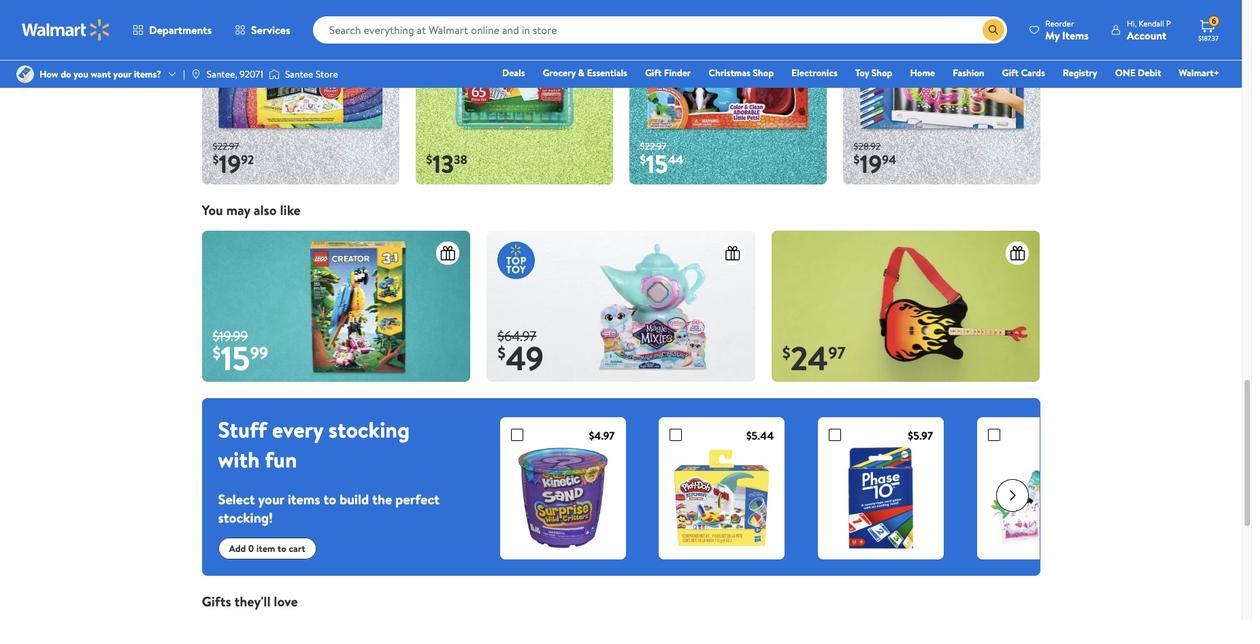 Task type: vqa. For each thing, say whether or not it's contained in the screenshot.
the dukes of hazzard: the complete collection (dvd) image
no



Task type: locate. For each thing, give the bounding box(es) containing it.
gift inside gift finder link
[[645, 66, 662, 80]]

$22.97 inside $22.97 $ 15 44
[[640, 139, 667, 153]]

24
[[791, 336, 829, 381]]

shop right the christmas
[[753, 66, 774, 80]]

1 vertical spatial to
[[278, 542, 286, 555]]

one
[[1115, 66, 1136, 80]]

christmas shop
[[709, 66, 774, 80]]

19
[[219, 147, 241, 181], [860, 147, 882, 181]]

$22.97 left 92
[[213, 139, 239, 153]]

gift
[[645, 66, 662, 80], [1002, 66, 1019, 80]]

items
[[1063, 28, 1089, 43]]

19 inside $22.97 $ 19 92
[[219, 147, 241, 181]]

 image
[[269, 67, 280, 81], [190, 69, 201, 80]]

santee
[[285, 67, 313, 81]]

1 horizontal spatial  image
[[269, 67, 280, 81]]

92
[[241, 151, 254, 168]]

they'll
[[234, 592, 271, 611]]

 image right 92071
[[269, 67, 280, 81]]

15 inside $19.99 $ 15 99
[[221, 336, 250, 381]]

to inside button
[[278, 542, 286, 555]]

$ for $19.99 $ 15 99
[[213, 341, 221, 364]]

6
[[1212, 15, 1217, 27]]

0 horizontal spatial 15
[[221, 336, 250, 381]]

shop right toy
[[872, 66, 893, 80]]

gift cards link
[[996, 65, 1051, 80]]

your left items
[[258, 490, 284, 509]]

finder
[[664, 66, 691, 80]]

gift inside gift cards 'link'
[[1002, 66, 1019, 80]]

to inside select your items to build the perfect stocking!
[[324, 490, 336, 509]]

0 horizontal spatial 19
[[219, 147, 241, 181]]

gift left 'cards'
[[1002, 66, 1019, 80]]

1 horizontal spatial 19
[[860, 147, 882, 181]]

toy
[[856, 66, 869, 80]]

$19.99
[[213, 327, 248, 345]]

Search search field
[[313, 16, 1007, 44]]

magic mixies magic genie lamp with interactive 8 inch rainbow magic plush, ages 5+ image
[[487, 231, 755, 382]]

0 horizontal spatial your
[[113, 67, 132, 81]]

to left cart
[[278, 542, 286, 555]]

account
[[1127, 28, 1167, 43]]

13
[[433, 147, 454, 181]]

stocking!
[[218, 509, 273, 527]]

15 inside $22.97 $ 15 44
[[646, 147, 668, 181]]

grocery
[[543, 66, 576, 80]]

99
[[250, 341, 268, 364]]

registry
[[1063, 66, 1098, 80]]

1 gift from the left
[[645, 66, 662, 80]]

grocery & essentials link
[[537, 65, 634, 80]]

to
[[324, 490, 336, 509], [278, 542, 286, 555]]

92071
[[240, 67, 263, 81]]

reorder
[[1046, 17, 1074, 29]]

gift for gift finder
[[645, 66, 662, 80]]

1 $22.97 from the left
[[213, 139, 239, 153]]

toy shop
[[856, 66, 893, 80]]

gift finder link
[[639, 65, 697, 80]]

$22.97 inside $22.97 $ 19 92
[[213, 139, 239, 153]]

$ inside $28.92 $ 19 94
[[854, 151, 860, 168]]

None checkbox
[[511, 429, 523, 441], [670, 429, 682, 441], [988, 429, 1001, 441], [511, 429, 523, 441], [670, 429, 682, 441], [988, 429, 1001, 441]]

1 19 from the left
[[219, 147, 241, 181]]

$ inside '$ 13 38'
[[426, 151, 433, 168]]

0 horizontal spatial shop
[[753, 66, 774, 80]]

one debit
[[1115, 66, 1162, 80]]

2 19 from the left
[[860, 147, 882, 181]]

1 horizontal spatial $22.97
[[640, 139, 667, 153]]

how
[[39, 67, 58, 81]]

tinkertar 1-string wood guitar created for beginners, electric guitar design by buffalo games image
[[772, 231, 1040, 382]]

fashion link
[[947, 65, 991, 80]]

1 shop from the left
[[753, 66, 774, 80]]

$22.97 left '44'
[[640, 139, 667, 153]]

play-doh kitchen creations lil' noodle play dough set - 4 color (2 piece) $5.44 image
[[670, 445, 774, 549]]

phase 10 card game, family game for adults & kids, challenging & exciting rummy-style play $5.97 image
[[829, 445, 933, 549]]

mga's miniverse make it mini lifestyle series 1, replica collectibles, not edible, ages 8+ $7.99 image
[[988, 445, 1092, 549]]

$ 13 38
[[426, 147, 468, 181]]

97
[[829, 341, 846, 364]]

$
[[213, 151, 219, 168], [426, 151, 433, 168], [640, 151, 646, 168], [854, 151, 860, 168], [213, 341, 221, 364], [498, 341, 506, 364], [783, 341, 791, 364]]

15 for $22.97 $ 15 44
[[646, 147, 668, 181]]

crayola pip squeaks 25 washable markers set with paper, holiday gift for kids, stocking stuffer, ages 4+ image
[[416, 0, 613, 185]]

your
[[113, 67, 132, 81], [258, 490, 284, 509]]

$ inside $22.97 $ 19 92
[[213, 151, 219, 168]]

$19.99 $ 15 99
[[213, 327, 268, 381]]

crayola imagination art coloring set, beginner child, 115 pieces image
[[202, 0, 399, 185]]

$ inside $22.97 $ 15 44
[[640, 151, 646, 168]]

 image right |
[[190, 69, 201, 80]]

gift left finder
[[645, 66, 662, 80]]

19 inside $28.92 $ 19 94
[[860, 147, 882, 181]]

your right want
[[113, 67, 132, 81]]

one debit link
[[1109, 65, 1168, 80]]

next slide of list image
[[997, 479, 1030, 512]]

gifts
[[202, 592, 231, 611]]

my
[[1046, 28, 1060, 43]]

None checkbox
[[829, 429, 841, 441]]

hi,
[[1127, 17, 1137, 29]]

15 for $19.99 $ 15 99
[[221, 336, 250, 381]]

0
[[248, 542, 254, 555]]

1 horizontal spatial to
[[324, 490, 336, 509]]

1 horizontal spatial gift
[[1002, 66, 1019, 80]]

$ inside $19.99 $ 15 99
[[213, 341, 221, 364]]

registry link
[[1057, 65, 1104, 80]]

santee,
[[207, 67, 237, 81]]

$ for $22.97 $ 19 92
[[213, 151, 219, 168]]

2 $22.97 from the left
[[640, 139, 667, 153]]

$ inside $64.97 $ 49
[[498, 341, 506, 364]]

want
[[91, 67, 111, 81]]

to left build
[[324, 490, 336, 509]]

fashion
[[953, 66, 985, 80]]

you may also like
[[202, 201, 301, 219]]

1 vertical spatial your
[[258, 490, 284, 509]]

1 horizontal spatial 15
[[646, 147, 668, 181]]

0 vertical spatial to
[[324, 490, 336, 509]]

0 horizontal spatial to
[[278, 542, 286, 555]]

0 horizontal spatial gift
[[645, 66, 662, 80]]

home
[[910, 66, 935, 80]]

2 gift from the left
[[1002, 66, 1019, 80]]

1 vertical spatial 15
[[221, 336, 250, 381]]

1 horizontal spatial shop
[[872, 66, 893, 80]]

2 shop from the left
[[872, 66, 893, 80]]

gift for gift cards
[[1002, 66, 1019, 80]]

you
[[202, 201, 223, 219]]

services button
[[223, 14, 302, 46]]

santee, 92071
[[207, 67, 263, 81]]

0 horizontal spatial  image
[[190, 69, 201, 80]]

hi, kendall p account
[[1127, 17, 1171, 43]]

0 horizontal spatial $22.97
[[213, 139, 239, 153]]

19 for $22.97 $ 19 92
[[219, 147, 241, 181]]

select your items to build the perfect stocking!
[[218, 490, 440, 527]]

1 horizontal spatial your
[[258, 490, 284, 509]]

gift cards
[[1002, 66, 1045, 80]]

christmas
[[709, 66, 751, 80]]

deals link
[[496, 65, 531, 80]]

essentials
[[587, 66, 628, 80]]

crayola ultimate light board drawing tablet coloring set, light-up toys for kids, beginner child image
[[843, 0, 1040, 185]]

 image
[[16, 65, 34, 83]]

cards
[[1021, 66, 1045, 80]]

$22.97
[[213, 139, 239, 153], [640, 139, 667, 153]]

santee store
[[285, 67, 338, 81]]

 image for santee, 92071
[[190, 69, 201, 80]]

cart
[[289, 542, 305, 555]]

$4.97
[[589, 428, 615, 443]]

0 vertical spatial 15
[[646, 147, 668, 181]]



Task type: describe. For each thing, give the bounding box(es) containing it.
stuff every stocking with fun
[[218, 415, 410, 474]]

item
[[256, 542, 275, 555]]

add
[[229, 542, 246, 555]]

select
[[218, 490, 255, 509]]

$187.37
[[1199, 33, 1219, 43]]

search icon image
[[988, 25, 999, 35]]

also
[[254, 201, 277, 219]]

home link
[[904, 65, 942, 80]]

services
[[251, 22, 290, 37]]

electronics
[[792, 66, 838, 80]]

to for build
[[324, 490, 336, 509]]

departments button
[[121, 14, 223, 46]]

lego creator 3 in 1 exotic parrot building toy set, transforms to 3 different animal figures - from colorful parrot, to swimming fish, to cute frog, creative toys for kids ages 7 and up, 31136 image
[[202, 231, 470, 382]]

$22.97 for 19
[[213, 139, 239, 153]]

$28.92
[[854, 139, 881, 153]]

do
[[61, 67, 71, 81]]

add 0 item to cart
[[229, 542, 305, 555]]

like
[[280, 201, 301, 219]]

44
[[668, 151, 684, 168]]

|
[[183, 67, 185, 81]]

19 for $28.92 $ 19 94
[[860, 147, 882, 181]]

christmas shop link
[[703, 65, 780, 80]]

$64.97 $ 49
[[498, 327, 544, 381]]

stocking
[[329, 415, 410, 445]]

add 0 item to cart button
[[218, 538, 316, 560]]

to for cart
[[278, 542, 286, 555]]

with
[[218, 445, 260, 474]]

perfect
[[395, 490, 440, 509]]

&
[[578, 66, 585, 80]]

$ 24 97
[[783, 336, 846, 381]]

electronics link
[[786, 65, 844, 80]]

shop for christmas shop
[[753, 66, 774, 80]]

gift finder
[[645, 66, 691, 80]]

$22.97 $ 19 92
[[213, 139, 254, 181]]

$28.92 $ 19 94
[[854, 139, 897, 181]]

gifts they'll love
[[202, 592, 298, 611]]

walmart+ link
[[1173, 65, 1226, 80]]

Walmart Site-Wide search field
[[313, 16, 1007, 44]]

walmart image
[[22, 19, 110, 41]]

0 vertical spatial your
[[113, 67, 132, 81]]

$ for $64.97 $ 49
[[498, 341, 506, 364]]

items?
[[134, 67, 161, 81]]

debit
[[1138, 66, 1162, 80]]

fun
[[265, 445, 297, 474]]

$5.44
[[746, 428, 774, 443]]

 image for santee store
[[269, 67, 280, 81]]

$5.97
[[908, 428, 933, 443]]

stuff
[[218, 415, 267, 445]]

$ inside $ 24 97
[[783, 341, 791, 364]]

kendall
[[1139, 17, 1165, 29]]

$ for $22.97 $ 15 44
[[640, 151, 646, 168]]

6 $187.37
[[1199, 15, 1219, 43]]

reorder my items
[[1046, 17, 1089, 43]]

grocery & essentials
[[543, 66, 628, 80]]

every
[[272, 415, 323, 445]]

build
[[340, 490, 369, 509]]

walmart+
[[1179, 66, 1220, 80]]

items
[[288, 490, 320, 509]]

store
[[316, 67, 338, 81]]

shop for toy shop
[[872, 66, 893, 80]]

94
[[882, 151, 897, 168]]

49
[[506, 336, 544, 381]]

$ for $28.92 $ 19 94
[[854, 151, 860, 168]]

$64.97
[[498, 327, 537, 345]]

the
[[372, 490, 392, 509]]

may
[[226, 201, 250, 219]]

your inside select your items to build the perfect stocking!
[[258, 490, 284, 509]]

how do you want your items?
[[39, 67, 161, 81]]

departments
[[149, 22, 212, 37]]

kinetic sand surprise wild critters play set with storage $4.97 image
[[511, 445, 615, 549]]

love
[[274, 592, 298, 611]]

p
[[1167, 17, 1171, 29]]

$22.97 for 15
[[640, 139, 667, 153]]

deals
[[502, 66, 525, 80]]

$22.97 $ 15 44
[[640, 139, 684, 181]]

crayola scribble scrubbie dinosaur island toy set, dino toys, holiday toys for kids, beginner child image
[[629, 0, 827, 185]]

you
[[74, 67, 88, 81]]

toy shop link
[[850, 65, 899, 80]]



